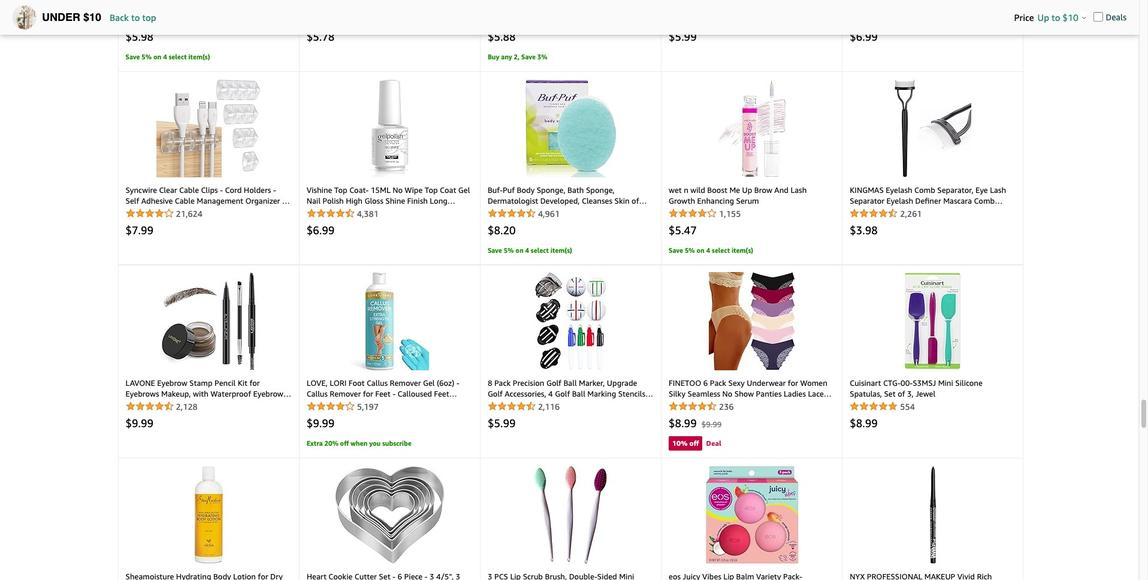 Task type: describe. For each thing, give the bounding box(es) containing it.
eyebrow up 'brush'
[[182, 400, 213, 409]]

camping
[[972, 13, 1004, 23]]

professional
[[372, 207, 415, 216]]

2 top from the left
[[425, 185, 438, 195]]

for down summer
[[884, 24, 894, 34]]

toys
[[951, 0, 967, 1]]

save 5% on 4 select item(s) for $5.98
[[126, 53, 210, 61]]

1 horizontal spatial $5.99
[[669, 30, 697, 43]]

no inside vishine top coat- 15ml no wipe top coat gel nail polish high gloss shine finish long lasting home diy professional manicure
[[393, 185, 403, 195]]

women inside 'awontar bath loofah sponge, 60g shower loofah exfoliating body scrubber sponge, 4 count bath mesh pouf ball for women and men'
[[415, 13, 443, 23]]

0 horizontal spatial loofah
[[307, 2, 331, 12]]

body inside 'buf-puf body sponge, bath sponge, dermatologist developed, cleanses skin of dirt, and excess oil, reusable, exfoliating, 1 count'
[[517, 185, 535, 195]]

1 vertical spatial $5.99
[[488, 417, 516, 430]]

item(s) for $8.20
[[551, 246, 572, 254]]

up inside wet n wild boost me up brow and lash growth enhancing serum
[[742, 185, 753, 195]]

pack
[[710, 378, 727, 388]]

item(s) for $5.98
[[188, 53, 210, 61]]

00-
[[901, 378, 913, 388]]

with inside lavone eyebrow stamp pencil kit for eyebrows makeup, with waterproof eyebrow pencil, eyeliner, eyebrow pomade, and dual- ended eyebrow brush - dark brown
[[193, 389, 209, 399]]

- inside kingmas eyelash comb separator, eye lash separator eyelash definer mascara comb applicator with cover - arc designed
[[928, 207, 931, 216]]

ages
[[998, 0, 1015, 1]]

boost
[[708, 185, 728, 195]]

1 vertical spatial lip
[[488, 24, 499, 34]]

long
[[430, 196, 448, 206]]

protection
[[566, 13, 603, 23]]

seamless
[[688, 389, 721, 399]]

21,624
[[176, 209, 203, 219]]

brow
[[755, 185, 773, 195]]

lasting inside lanbena hyaluronic acid lip balm moisturizing lips reduce fine lines relieve dryness long-lasting protection nourishing lip care (1.8g / 0.06 fl oz)
[[539, 13, 564, 23]]

coat-
[[350, 185, 369, 195]]

seek
[[869, 2, 886, 12]]

and inside 'buf-puf body sponge, bath sponge, dermatologist developed, cleanses skin of dirt, and excess oil, reusable, exfoliating, 1 count'
[[505, 207, 519, 216]]

home
[[334, 207, 356, 216]]

toddlers
[[922, 24, 952, 34]]

save for $5.98
[[126, 53, 140, 61]]

gloss
[[365, 196, 384, 206]]

wipe
[[405, 185, 423, 195]]

summer
[[878, 13, 908, 23]]

pencil,
[[126, 400, 149, 409]]

count inside maybelline fit me blush, lightweight, smooth, blendable, long-lasting all-day face enhancing makeup color, pink, 1 count
[[243, 13, 264, 23]]

mini
[[938, 378, 954, 388]]

fun
[[910, 13, 923, 23]]

20%
[[325, 439, 339, 447]]

0 horizontal spatial $10
[[83, 11, 101, 23]]

1 top from the left
[[334, 185, 348, 195]]

lace
[[808, 389, 824, 399]]

me inside maybelline fit me blush, lightweight, smooth, blendable, long-lasting all-day face enhancing makeup color, pink, 1 count
[[177, 0, 188, 1]]

kit
[[238, 378, 248, 388]]

8-
[[984, 24, 992, 34]]

lash inside kingmas eyelash comb separator, eye lash separator eyelash definer mascara comb applicator with cover - arc designed
[[990, 185, 1006, 195]]

6
[[704, 378, 708, 388]]

finetoo 6 pack sexy underwear for women silky seamless no show panties ladies lace bikini lightweight cheeky hipster
[[669, 378, 828, 409]]

panties
[[756, 389, 782, 399]]

lips
[[533, 2, 548, 12]]

count inside 'buf-puf body sponge, bath sponge, dermatologist developed, cleanses skin of dirt, and excess oil, reusable, exfoliating, 1 count'
[[488, 218, 509, 227]]

face
[[239, 2, 255, 12]]

0.06
[[544, 24, 560, 34]]

back to top
[[110, 12, 156, 23]]

gel
[[458, 185, 470, 195]]

lavone
[[126, 378, 155, 388]]

oriental
[[850, 0, 886, 1]]

mascara
[[944, 196, 972, 206]]

1 horizontal spatial $10
[[1063, 12, 1079, 23]]

2,128
[[176, 402, 198, 412]]

4,381
[[357, 209, 379, 219]]

growth
[[669, 196, 695, 206]]

lash inside wet n wild boost me up brow and lash growth enhancing serum
[[791, 185, 807, 195]]

5,197
[[357, 402, 379, 412]]

to for back
[[131, 12, 140, 23]]

activities
[[850, 24, 882, 34]]

day
[[224, 2, 237, 12]]

1 horizontal spatial lip
[[582, 0, 592, 1]]

$9.99 for 5,197
[[307, 417, 335, 430]]

(1.8g
[[518, 24, 536, 34]]

select for $8.20
[[531, 246, 549, 254]]

popover image
[[1082, 16, 1086, 19]]

sponge, up scrubber
[[384, 0, 413, 1]]

stamp
[[189, 378, 213, 388]]

eyebrow down eyeliner, at the bottom left of page
[[150, 411, 180, 420]]

$7.99
[[126, 224, 154, 237]]

serum
[[736, 196, 759, 206]]

$9.99 for 2,128
[[126, 417, 154, 430]]

silicone
[[956, 378, 983, 388]]

1 inside 'buf-puf body sponge, bath sponge, dermatologist developed, cleanses skin of dirt, and excess oil, reusable, exfoliating, 1 count'
[[637, 207, 642, 216]]

1 horizontal spatial off
[[690, 439, 699, 448]]

cover
[[906, 207, 926, 216]]

lasting
[[186, 2, 209, 12]]

ladies
[[784, 389, 806, 399]]

oz)
[[569, 24, 580, 34]]

2,261
[[900, 209, 922, 219]]

body inside 'awontar bath loofah sponge, 60g shower loofah exfoliating body scrubber sponge, 4 count bath mesh pouf ball for women and men'
[[374, 2, 391, 12]]

checkbox image
[[1094, 12, 1103, 21]]

$5.78
[[307, 30, 335, 43]]

1 horizontal spatial comb
[[974, 196, 995, 206]]

236
[[719, 402, 734, 412]]

wet
[[669, 185, 682, 195]]

wild
[[691, 185, 705, 195]]

buf-
[[488, 185, 503, 195]]

lasting inside vishine top coat- 15ml no wipe top coat gel nail polish high gloss shine finish long lasting home diy professional manicure
[[307, 207, 332, 216]]

sponge, up developed,
[[537, 185, 566, 195]]

blush,
[[190, 0, 211, 1]]

12
[[992, 24, 1001, 34]]

/
[[538, 24, 542, 34]]

balm
[[594, 0, 612, 1]]

lanbena
[[488, 0, 522, 1]]

makeup,
[[161, 389, 191, 399]]

5
[[977, 24, 982, 34]]

4 inside 'awontar bath loofah sponge, 60g shower loofah exfoliating body scrubber sponge, 4 count bath mesh pouf ball for women and men'
[[458, 2, 462, 12]]

nail
[[307, 196, 321, 206]]

reusable,
[[559, 207, 593, 216]]

top
[[142, 12, 156, 23]]

lightweight,
[[213, 0, 258, 1]]

and inside oriental cherry outdoor toys for kids ages 4-8 - seek and find scavenger hunt card game - summer fun outside yard camping activities for family toddlers age 3-5 8-12
[[888, 2, 902, 12]]

0 vertical spatial eyelash
[[886, 185, 913, 195]]

$5.98
[[126, 30, 154, 43]]

buf-puf body sponge, bath sponge, dermatologist developed, cleanses skin of dirt, and excess oil, reusable, exfoliating, 1 count
[[488, 185, 642, 227]]

scavenger
[[921, 2, 957, 12]]

enhancing inside wet n wild boost me up brow and lash growth enhancing serum
[[697, 196, 734, 206]]

skin
[[615, 196, 630, 206]]

with inside kingmas eyelash comb separator, eye lash separator eyelash definer mascara comb applicator with cover - arc designed
[[889, 207, 904, 216]]

$8.99 for $8.99 $9.99
[[669, 417, 697, 430]]

reduce
[[550, 2, 575, 12]]

definer
[[916, 196, 942, 206]]

diy
[[358, 207, 370, 216]]

save 5% on 4 select item(s) for $5.47
[[669, 246, 754, 254]]

find
[[904, 2, 919, 12]]

buy
[[488, 53, 500, 61]]

pomade,
[[215, 400, 246, 409]]

finetoo
[[669, 378, 702, 388]]

excess
[[521, 207, 543, 216]]

- inside lavone eyebrow stamp pencil kit for eyebrows makeup, with waterproof eyebrow pencil, eyeliner, eyebrow pomade, and dual- ended eyebrow brush - dark brown
[[204, 411, 207, 420]]

3%
[[538, 53, 548, 61]]



Task type: vqa. For each thing, say whether or not it's contained in the screenshot.
soreness
no



Task type: locate. For each thing, give the bounding box(es) containing it.
subscribe
[[382, 439, 412, 447]]

underwear
[[747, 378, 786, 388]]

outdoor
[[919, 0, 949, 1]]

0 vertical spatial 1
[[236, 13, 241, 23]]

1 horizontal spatial $9.99
[[307, 417, 335, 430]]

save 5% on 4 select item(s) down $5.98
[[126, 53, 210, 61]]

women inside finetoo 6 pack sexy underwear for women silky seamless no show panties ladies lace bikini lightweight cheeky hipster
[[800, 378, 828, 388]]

0 vertical spatial bath
[[339, 0, 355, 1]]

for up hunt
[[969, 0, 979, 1]]

$8.99 for $8.99
[[850, 417, 878, 430]]

0 vertical spatial comb
[[915, 185, 936, 195]]

lanbena hyaluronic acid lip balm moisturizing lips reduce fine lines relieve dryness long-lasting protection nourishing lip care (1.8g / 0.06 fl oz)
[[488, 0, 644, 34]]

$8.99 down the bikini
[[669, 417, 697, 430]]

body up pouf
[[374, 2, 391, 12]]

0 horizontal spatial save 5% on 4 select item(s)
[[126, 53, 210, 61]]

no up shine
[[393, 185, 403, 195]]

8
[[858, 2, 862, 12]]

1 vertical spatial lasting
[[307, 207, 332, 216]]

select down the "4,961"
[[531, 246, 549, 254]]

on down the $8.20 at the top of the page
[[516, 246, 524, 254]]

on down $5.98
[[153, 53, 161, 61]]

women up lace on the bottom right of the page
[[800, 378, 828, 388]]

1 vertical spatial 1
[[637, 207, 642, 216]]

1 horizontal spatial on
[[516, 246, 524, 254]]

item(s) for $5.47
[[732, 246, 754, 254]]

0 vertical spatial no
[[393, 185, 403, 195]]

brown
[[228, 411, 250, 420]]

and down the shower
[[445, 13, 458, 23]]

body
[[374, 2, 391, 12], [517, 185, 535, 195]]

with down stamp
[[193, 389, 209, 399]]

eyebrow up dual-
[[253, 389, 283, 399]]

count down dirt, on the left top of page
[[488, 218, 509, 227]]

4 for $5.98
[[163, 53, 167, 61]]

loofah up exfoliating
[[357, 0, 382, 1]]

0 horizontal spatial with
[[193, 389, 209, 399]]

0 horizontal spatial $5.99
[[488, 417, 516, 430]]

$8.99 $9.99
[[669, 417, 722, 430]]

sponge, up cleanses
[[586, 185, 615, 195]]

enhancing down boost
[[697, 196, 734, 206]]

1 horizontal spatial body
[[517, 185, 535, 195]]

0 horizontal spatial off
[[340, 439, 349, 447]]

$6.99 down the nail
[[307, 224, 335, 237]]

$3.98
[[850, 224, 878, 237]]

finish
[[407, 196, 428, 206]]

no up 236
[[723, 389, 733, 399]]

eyebrow
[[157, 378, 187, 388], [253, 389, 283, 399], [182, 400, 213, 409], [150, 411, 180, 420]]

1 horizontal spatial lash
[[990, 185, 1006, 195]]

1 vertical spatial women
[[800, 378, 828, 388]]

2 lash from the left
[[990, 185, 1006, 195]]

up right 'price'
[[1038, 12, 1050, 23]]

4 for $5.47
[[707, 246, 710, 254]]

loofah down awontar
[[307, 2, 331, 12]]

0 horizontal spatial 1
[[236, 13, 241, 23]]

1 vertical spatial long-
[[518, 13, 539, 23]]

for down scrubber
[[403, 13, 413, 23]]

0 vertical spatial body
[[374, 2, 391, 12]]

item(s) down the "4,961"
[[551, 246, 572, 254]]

scrubber
[[393, 2, 425, 12]]

1 vertical spatial comb
[[974, 196, 995, 206]]

set
[[884, 389, 896, 399]]

any
[[501, 53, 512, 61]]

save right 2,
[[521, 53, 536, 61]]

1 vertical spatial eyelash
[[887, 196, 914, 206]]

to left top
[[131, 12, 140, 23]]

0 horizontal spatial count
[[243, 13, 264, 23]]

- down "seek"
[[873, 13, 876, 23]]

eyebrow up makeup, on the bottom left
[[157, 378, 187, 388]]

moisturizing
[[488, 2, 531, 12]]

1 vertical spatial of
[[898, 389, 905, 399]]

0 horizontal spatial up
[[742, 185, 753, 195]]

me right fit
[[177, 0, 188, 1]]

0 horizontal spatial $8.99
[[669, 417, 697, 430]]

1 horizontal spatial women
[[800, 378, 828, 388]]

0 horizontal spatial me
[[177, 0, 188, 1]]

save 5% on 4 select item(s) for $8.20
[[488, 246, 572, 254]]

for up ladies
[[788, 378, 798, 388]]

select for $5.47
[[712, 246, 730, 254]]

eyebrows
[[126, 389, 159, 399]]

jewel
[[916, 389, 936, 399]]

0 vertical spatial $5.99
[[669, 30, 697, 43]]

- left dark
[[204, 411, 207, 420]]

0 horizontal spatial on
[[153, 53, 161, 61]]

0 horizontal spatial select
[[169, 53, 187, 61]]

lash right and
[[791, 185, 807, 195]]

separator
[[850, 196, 885, 206]]

long- up (1.8g
[[518, 13, 539, 23]]

$8.20
[[488, 224, 516, 237]]

2 horizontal spatial count
[[488, 218, 509, 227]]

1 horizontal spatial $8.99
[[850, 417, 878, 430]]

0 vertical spatial loofah
[[357, 0, 382, 1]]

under $10 image
[[13, 5, 37, 29]]

deals
[[1106, 12, 1127, 22]]

1 vertical spatial enhancing
[[697, 196, 734, 206]]

lasting down the nail
[[307, 207, 332, 216]]

and left dual-
[[248, 400, 261, 409]]

0 vertical spatial of
[[632, 196, 639, 206]]

5% for $5.47
[[685, 246, 695, 254]]

1 horizontal spatial loofah
[[357, 0, 382, 1]]

count inside 'awontar bath loofah sponge, 60g shower loofah exfoliating body scrubber sponge, 4 count bath mesh pouf ball for women and men'
[[307, 13, 328, 23]]

$6.99 down 'game'
[[850, 30, 878, 43]]

off right 10%
[[690, 439, 699, 448]]

nourishing
[[605, 13, 644, 23]]

1 horizontal spatial long-
[[518, 13, 539, 23]]

item(s) down 1,155
[[732, 246, 754, 254]]

0 vertical spatial women
[[415, 13, 443, 23]]

back
[[110, 12, 129, 23]]

fine
[[577, 2, 592, 12]]

sponge, down the shower
[[427, 2, 456, 12]]

select down 1,155
[[712, 246, 730, 254]]

hipster
[[763, 400, 788, 409]]

0 vertical spatial me
[[177, 0, 188, 1]]

polish
[[323, 196, 344, 206]]

eyeliner,
[[151, 400, 180, 409]]

arc
[[934, 207, 945, 216]]

to left popover image
[[1052, 12, 1061, 23]]

select down makeup
[[169, 53, 187, 61]]

bath up exfoliating
[[339, 0, 355, 1]]

long- down fit
[[165, 2, 186, 12]]

of inside 'buf-puf body sponge, bath sponge, dermatologist developed, cleanses skin of dirt, and excess oil, reusable, exfoliating, 1 count'
[[632, 196, 639, 206]]

for inside finetoo 6 pack sexy underwear for women silky seamless no show panties ladies lace bikini lightweight cheeky hipster
[[788, 378, 798, 388]]

and down dermatologist
[[505, 207, 519, 216]]

outside
[[925, 13, 953, 23]]

to for up
[[1052, 12, 1061, 23]]

$5.88
[[488, 30, 516, 43]]

with left cover
[[889, 207, 904, 216]]

save for $5.47
[[669, 246, 683, 254]]

me up serum
[[730, 185, 740, 195]]

shower
[[431, 0, 458, 1]]

5% down $5.98
[[142, 53, 152, 61]]

on
[[153, 53, 161, 61], [516, 246, 524, 254], [697, 246, 705, 254]]

1 vertical spatial body
[[517, 185, 535, 195]]

item(s) down the color,
[[188, 53, 210, 61]]

1 vertical spatial $6.99
[[307, 224, 335, 237]]

up up serum
[[742, 185, 753, 195]]

long- inside maybelline fit me blush, lightweight, smooth, blendable, long-lasting all-day face enhancing makeup color, pink, 1 count
[[165, 2, 186, 12]]

5% for $8.20
[[504, 246, 514, 254]]

1 horizontal spatial no
[[723, 389, 733, 399]]

up to $10
[[1038, 12, 1079, 23]]

of right skin
[[632, 196, 639, 206]]

0 horizontal spatial lip
[[488, 24, 499, 34]]

0 vertical spatial with
[[889, 207, 904, 216]]

and inside lavone eyebrow stamp pencil kit for eyebrows makeup, with waterproof eyebrow pencil, eyeliner, eyebrow pomade, and dual- ended eyebrow brush - dark brown
[[248, 400, 261, 409]]

me inside wet n wild boost me up brow and lash growth enhancing serum
[[730, 185, 740, 195]]

1 vertical spatial no
[[723, 389, 733, 399]]

1 horizontal spatial top
[[425, 185, 438, 195]]

women down 60g
[[415, 13, 443, 23]]

top up long
[[425, 185, 438, 195]]

cheeky
[[735, 400, 761, 409]]

pouf
[[369, 13, 386, 23]]

comb down eye
[[974, 196, 995, 206]]

wet n wild boost me up brow and lash growth enhancing serum
[[669, 185, 807, 206]]

5% for $5.98
[[142, 53, 152, 61]]

2 horizontal spatial select
[[712, 246, 730, 254]]

save 5% on 4 select item(s) down '$5.47' on the right top of the page
[[669, 246, 754, 254]]

0 horizontal spatial item(s)
[[188, 53, 210, 61]]

2,
[[514, 53, 520, 61]]

sexy
[[729, 378, 745, 388]]

1 vertical spatial loofah
[[307, 2, 331, 12]]

- right 8
[[864, 2, 867, 12]]

$9.99 down pencil,
[[126, 417, 154, 430]]

2 horizontal spatial on
[[697, 246, 705, 254]]

comb
[[915, 185, 936, 195], [974, 196, 995, 206]]

lines
[[594, 2, 612, 12]]

for inside lavone eyebrow stamp pencil kit for eyebrows makeup, with waterproof eyebrow pencil, eyeliner, eyebrow pomade, and dual- ended eyebrow brush - dark brown
[[250, 378, 260, 388]]

$10 left popover image
[[1063, 12, 1079, 23]]

pencil
[[215, 378, 236, 388]]

0 horizontal spatial of
[[632, 196, 639, 206]]

$5.99 link
[[662, 0, 842, 71]]

0 horizontal spatial to
[[131, 12, 140, 23]]

cherry
[[888, 0, 917, 1]]

and down cherry
[[888, 2, 902, 12]]

bath down exfoliating
[[330, 13, 347, 23]]

silky
[[669, 389, 686, 399]]

lash right eye
[[990, 185, 1006, 195]]

1 horizontal spatial 5%
[[504, 246, 514, 254]]

manicure
[[417, 207, 449, 216]]

1 vertical spatial with
[[193, 389, 209, 399]]

vishine top coat- 15ml no wipe top coat gel nail polish high gloss shine finish long lasting home diy professional manicure
[[307, 185, 470, 216]]

0 horizontal spatial lash
[[791, 185, 807, 195]]

2,116
[[538, 402, 560, 412]]

$9.99 up the extra
[[307, 417, 335, 430]]

of left 3,
[[898, 389, 905, 399]]

2 $8.99 from the left
[[850, 417, 878, 430]]

body up dermatologist
[[517, 185, 535, 195]]

color,
[[194, 13, 215, 23]]

developed,
[[540, 196, 580, 206]]

5% down '$5.47' on the right top of the page
[[685, 246, 695, 254]]

cuisinart
[[850, 378, 881, 388]]

men
[[307, 24, 322, 34]]

1 right exfoliating,
[[637, 207, 642, 216]]

2 horizontal spatial save 5% on 4 select item(s)
[[669, 246, 754, 254]]

high
[[346, 196, 363, 206]]

1 horizontal spatial $6.99
[[850, 30, 878, 43]]

1 horizontal spatial with
[[889, 207, 904, 216]]

$8.99 down the spatulas,
[[850, 417, 878, 430]]

2 horizontal spatial item(s)
[[732, 246, 754, 254]]

of inside cuisinart ctg-00-s3msj mini silicone spatulas, set of 3, jewel
[[898, 389, 905, 399]]

save for $8.20
[[488, 246, 502, 254]]

0 vertical spatial up
[[1038, 12, 1050, 23]]

kingmas eyelash comb separator, eye lash separator eyelash definer mascara comb applicator with cover - arc designed
[[850, 185, 1006, 216]]

off right 20%
[[340, 439, 349, 447]]

save down $5.98
[[126, 53, 140, 61]]

1 horizontal spatial count
[[307, 13, 328, 23]]

puf
[[503, 185, 515, 195]]

no inside finetoo 6 pack sexy underwear for women silky seamless no show panties ladies lace bikini lightweight cheeky hipster
[[723, 389, 733, 399]]

of
[[632, 196, 639, 206], [898, 389, 905, 399]]

game
[[850, 13, 871, 23]]

0 vertical spatial enhancing
[[126, 13, 162, 23]]

for right kit
[[250, 378, 260, 388]]

bath inside 'buf-puf body sponge, bath sponge, dermatologist developed, cleanses skin of dirt, and excess oil, reusable, exfoliating, 1 count'
[[568, 185, 584, 195]]

dual-
[[263, 400, 282, 409]]

save down the $8.20 at the top of the page
[[488, 246, 502, 254]]

kids
[[981, 0, 996, 1]]

designed
[[947, 207, 980, 216]]

1 inside maybelline fit me blush, lightweight, smooth, blendable, long-lasting all-day face enhancing makeup color, pink, 1 count
[[236, 13, 241, 23]]

0 vertical spatial long-
[[165, 2, 186, 12]]

1 horizontal spatial me
[[730, 185, 740, 195]]

5% down the $8.20 at the top of the page
[[504, 246, 514, 254]]

0 horizontal spatial long-
[[165, 2, 186, 12]]

long- inside lanbena hyaluronic acid lip balm moisturizing lips reduce fine lines relieve dryness long-lasting protection nourishing lip care (1.8g / 0.06 fl oz)
[[518, 13, 539, 23]]

1 vertical spatial bath
[[330, 13, 347, 23]]

- left arc
[[928, 207, 931, 216]]

$10 left back at the left top of the page
[[83, 11, 101, 23]]

0 horizontal spatial 5%
[[142, 53, 152, 61]]

count down face
[[243, 13, 264, 23]]

under
[[42, 11, 80, 23]]

1 vertical spatial me
[[730, 185, 740, 195]]

enhancing inside maybelline fit me blush, lightweight, smooth, blendable, long-lasting all-day face enhancing makeup color, pink, 1 count
[[126, 13, 162, 23]]

1 horizontal spatial 1
[[637, 207, 642, 216]]

1 right pink,
[[236, 13, 241, 23]]

60g
[[415, 0, 429, 1]]

1 horizontal spatial to
[[1052, 12, 1061, 23]]

card
[[979, 2, 995, 12]]

1 vertical spatial up
[[742, 185, 753, 195]]

on for $5.98
[[153, 53, 161, 61]]

fl
[[562, 24, 567, 34]]

select for $5.98
[[169, 53, 187, 61]]

0 horizontal spatial comb
[[915, 185, 936, 195]]

save down '$5.47' on the right top of the page
[[669, 246, 683, 254]]

bath up developed,
[[568, 185, 584, 195]]

1 horizontal spatial up
[[1038, 12, 1050, 23]]

count up men in the top of the page
[[307, 13, 328, 23]]

1 horizontal spatial of
[[898, 389, 905, 399]]

lip up fine
[[582, 0, 592, 1]]

long-
[[165, 2, 186, 12], [518, 13, 539, 23]]

s3msj
[[913, 378, 936, 388]]

0 horizontal spatial enhancing
[[126, 13, 162, 23]]

applicator
[[850, 207, 887, 216]]

and
[[888, 2, 902, 12], [445, 13, 458, 23], [505, 207, 519, 216], [248, 400, 261, 409]]

0 horizontal spatial $6.99
[[307, 224, 335, 237]]

4,961
[[538, 209, 560, 219]]

0 horizontal spatial no
[[393, 185, 403, 195]]

lip down dryness
[[488, 24, 499, 34]]

save 5% on 4 select item(s) down the $8.20 at the top of the page
[[488, 246, 572, 254]]

enhancing down blendable,
[[126, 13, 162, 23]]

kingmas
[[850, 185, 884, 195]]

$9.99 up 'deal'
[[702, 420, 722, 429]]

with
[[889, 207, 904, 216], [193, 389, 209, 399]]

and inside 'awontar bath loofah sponge, 60g shower loofah exfoliating body scrubber sponge, 4 count bath mesh pouf ball for women and men'
[[445, 13, 458, 23]]

lasting up 0.06
[[539, 13, 564, 23]]

1
[[236, 13, 241, 23], [637, 207, 642, 216]]

on for $5.47
[[697, 246, 705, 254]]

1 horizontal spatial item(s)
[[551, 246, 572, 254]]

1 lash from the left
[[791, 185, 807, 195]]

2 vertical spatial bath
[[568, 185, 584, 195]]

on for $8.20
[[516, 246, 524, 254]]

comb up definer
[[915, 185, 936, 195]]

waterproof
[[211, 389, 251, 399]]

$9.99 inside "$8.99 $9.99"
[[702, 420, 722, 429]]

awontar bath loofah sponge, 60g shower loofah exfoliating body scrubber sponge, 4 count bath mesh pouf ball for women and men
[[307, 0, 462, 34]]

dryness
[[488, 13, 516, 23]]

0 horizontal spatial women
[[415, 13, 443, 23]]

1 $8.99 from the left
[[669, 417, 697, 430]]

0 vertical spatial $6.99
[[850, 30, 878, 43]]

fit
[[166, 0, 175, 1]]

1 horizontal spatial enhancing
[[697, 196, 734, 206]]

extra
[[307, 439, 323, 447]]

yard
[[955, 13, 970, 23]]

0 horizontal spatial body
[[374, 2, 391, 12]]

2 horizontal spatial 5%
[[685, 246, 695, 254]]

top up polish on the left of the page
[[334, 185, 348, 195]]

0 horizontal spatial top
[[334, 185, 348, 195]]

0 horizontal spatial lasting
[[307, 207, 332, 216]]

1 horizontal spatial lasting
[[539, 13, 564, 23]]

0 horizontal spatial $9.99
[[126, 417, 154, 430]]

1 horizontal spatial save 5% on 4 select item(s)
[[488, 246, 572, 254]]

for inside 'awontar bath loofah sponge, 60g shower loofah exfoliating body scrubber sponge, 4 count bath mesh pouf ball for women and men'
[[403, 13, 413, 23]]

on down '$5.47' on the right top of the page
[[697, 246, 705, 254]]

4 for $8.20
[[525, 246, 529, 254]]

$6.99
[[850, 30, 878, 43], [307, 224, 335, 237]]

0 vertical spatial lasting
[[539, 13, 564, 23]]

2 horizontal spatial $9.99
[[702, 420, 722, 429]]



